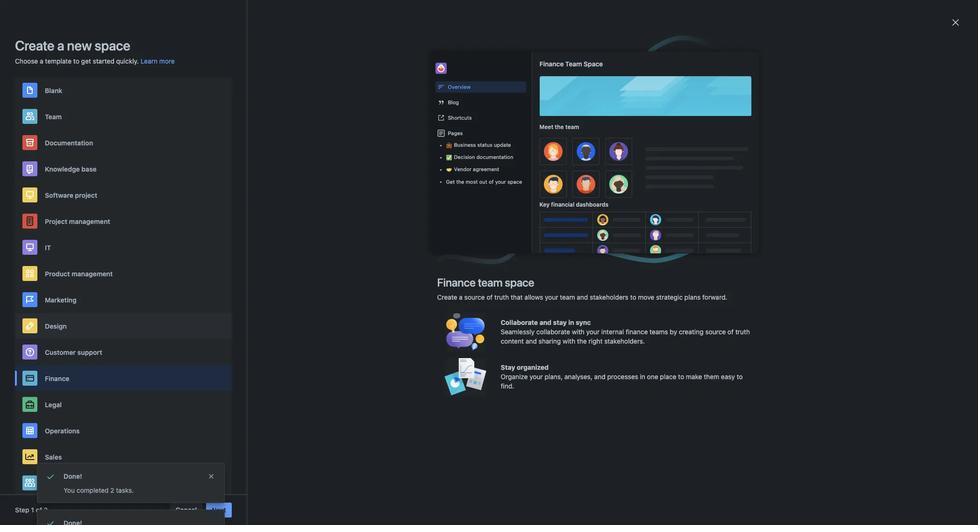 Task type: locate. For each thing, give the bounding box(es) containing it.
management for project management
[[69, 217, 110, 225]]

0 vertical spatial team
[[566, 123, 579, 130]]

0 vertical spatial comments
[[381, 180, 412, 188]]

2 vertical spatial finance
[[45, 374, 69, 382]]

0 horizontal spatial content
[[384, 212, 407, 220]]

team
[[566, 60, 582, 68], [45, 112, 62, 120]]

the up the whole.
[[440, 201, 450, 209]]

3 confluence from the top
[[649, 207, 683, 215]]

1 horizontal spatial source
[[706, 328, 726, 336]]

6 confluence from the top
[[649, 287, 683, 295]]

1 vertical spatial are
[[504, 201, 513, 209]]

4 page title icon image from the top
[[582, 208, 589, 215]]

post down phrase.
[[476, 201, 489, 209]]

0 horizontal spatial comments
[[300, 212, 332, 220]]

product management button
[[15, 260, 232, 287]]

of up get
[[450, 169, 456, 177]]

finance inside finance team space create a source of truth that allows your team and stakeholders to move strategic plans forward.
[[437, 276, 476, 289]]

of down information
[[487, 293, 493, 301]]

create a new space choose a template to get started quickly. learn more
[[15, 37, 175, 65]]

1 vertical spatial that
[[511, 293, 523, 301]]

8 confluence from the top
[[649, 373, 683, 381]]

create a space image
[[250, 140, 261, 151]]

section
[[427, 169, 448, 177]]

1 horizontal spatial comments
[[381, 180, 412, 188]]

leave an inline comment when viewing a page or in the editor.
[[300, 233, 497, 241]]

to up targeted
[[378, 169, 384, 177]]

and inside finance team space create a source of truth that allows your team and stakeholders to move strategic plans forward.
[[577, 293, 588, 301]]

are left editing at the right of the page
[[521, 169, 531, 177]]

getting started in confluence link for eighth page title icon from the top of the page
[[594, 373, 683, 381]]

started
[[93, 57, 114, 65], [618, 148, 640, 156], [618, 175, 640, 183], [618, 207, 640, 215], [618, 233, 640, 241], [618, 260, 640, 268], [618, 287, 640, 295], [618, 330, 640, 338], [618, 373, 640, 381]]

1 vertical spatial you
[[491, 201, 502, 209]]

added up "apply"
[[356, 201, 375, 209]]

post
[[494, 169, 507, 177], [476, 201, 489, 209]]

or up important
[[448, 233, 455, 241]]

human resources
[[45, 479, 100, 487]]

ascending sorting icon page image
[[599, 98, 607, 105]]

your right allows
[[545, 293, 558, 301]]

you
[[509, 169, 520, 177], [491, 201, 502, 209]]

2 getting started in confluence from the top
[[594, 175, 683, 183]]

1 page title icon image from the top
[[582, 123, 589, 130]]

create down important
[[437, 293, 457, 301]]

getting started in confluence link for page title icon associated with when in the editor to publish.
[[594, 148, 683, 156]]

getting started in confluence link for second page title icon from the bottom of the page
[[594, 330, 683, 338]]

getting started in confluence for page title icon associated with when in the editor to publish. getting started in confluence link
[[594, 148, 683, 156]]

2 horizontal spatial finance
[[540, 60, 564, 68]]

the inside the collaborate and stay in sync seamlessly collaborate with your internal finance teams by creating source of truth content and sharing with the right stakeholders.
[[577, 337, 587, 345]]

of right out
[[489, 179, 494, 185]]

a left highlighted
[[386, 169, 390, 177]]

team left space
[[566, 60, 582, 68]]

1 getting started in confluence link from the top
[[594, 148, 683, 156]]

0 horizontal spatial team
[[45, 112, 62, 120]]

finance left space
[[540, 60, 564, 68]]

0 horizontal spatial you
[[491, 201, 502, 209]]

1 vertical spatial team
[[478, 276, 503, 289]]

0 horizontal spatial are
[[504, 201, 513, 209]]

to left move
[[631, 293, 637, 301]]

2 vertical spatial for
[[328, 286, 338, 294]]

added inside added below the content of the page or post you are viewing; good for comments that apply to the content as a whole.
[[356, 201, 375, 209]]

group
[[153, 41, 265, 125]]

0 vertical spatial content
[[408, 201, 431, 209]]

0 horizontal spatial finance
[[45, 374, 69, 382]]

it
[[45, 243, 51, 251]]

inline
[[330, 233, 347, 241]]

0 vertical spatial added
[[357, 169, 377, 177]]

of right creating
[[728, 328, 734, 336]]

1 getting started in confluence from the top
[[594, 148, 683, 156]]

2 left tasks.
[[110, 486, 114, 494]]

0 vertical spatial when
[[376, 148, 394, 156]]

source right creating
[[706, 328, 726, 336]]

page inside added below the content of the page or post you are viewing; good for comments that apply to the content as a whole.
[[452, 201, 466, 209]]

6 getting started in confluence from the top
[[594, 287, 683, 295]]

management right product
[[72, 270, 113, 278]]

viewing; inside added to a highlighted section of the page or post you are editing or viewing; good for targeted comments on a specific word or phrase.
[[300, 180, 325, 188]]

1 horizontal spatial post
[[494, 169, 507, 177]]

1 vertical spatial management
[[72, 270, 113, 278]]

1 vertical spatial comments
[[300, 212, 332, 220]]

0 vertical spatial source
[[465, 293, 485, 301]]

page title icon image for added below the content of the page or post you are viewing; good for comments that apply to the content as a whole.
[[582, 208, 589, 215]]

good inside added to a highlighted section of the page or post you are editing or viewing; good for targeted comments on a specific word or phrase.
[[327, 180, 342, 188]]

place
[[660, 373, 677, 381]]

1 confluence from the top
[[649, 148, 683, 156]]

to right easy at the bottom
[[737, 373, 743, 381]]

when in the editor to publish.
[[375, 148, 469, 156]]

to right "apply"
[[365, 212, 371, 220]]

:briefcase: image
[[446, 143, 452, 148], [446, 143, 452, 148]]

5 page title icon image from the top
[[582, 234, 589, 242]]

when
[[376, 148, 394, 156], [380, 233, 398, 241]]

:handshake: image
[[446, 167, 452, 173], [446, 167, 452, 173]]

alert
[[37, 463, 224, 503], [37, 510, 224, 525]]

getting started in confluence for getting started in confluence link related to page title icon associated with for a shareable link to your page or post.
[[594, 287, 683, 295]]

that left allows
[[511, 293, 523, 301]]

the left right
[[577, 337, 587, 345]]

and
[[577, 293, 588, 301], [540, 318, 552, 326], [526, 337, 537, 345], [595, 373, 606, 381]]

0 horizontal spatial source
[[465, 293, 485, 301]]

content down below
[[384, 212, 407, 220]]

of inside the collaborate and stay in sync seamlessly collaborate with your internal finance teams by creating source of truth content and sharing with the right stakeholders.
[[728, 328, 734, 336]]

to left get
[[73, 57, 79, 65]]

finance down customer on the bottom
[[45, 374, 69, 382]]

1 horizontal spatial truth
[[736, 328, 750, 336]]

getting started in confluence for getting started in confluence link associated with eighth page title icon from the top of the page
[[594, 373, 683, 381]]

to inside "create a new space choose a template to get started quickly. learn more"
[[73, 57, 79, 65]]

added
[[357, 169, 377, 177], [356, 201, 375, 209]]

and up the sync
[[577, 293, 588, 301]]

2 confluence from the top
[[649, 175, 683, 183]]

page title icon image for when in the editor to publish.
[[582, 149, 589, 157]]

7 page title icon image from the top
[[582, 331, 589, 338]]

1 vertical spatial post
[[476, 201, 489, 209]]

truth inside finance team space create a source of truth that allows your team and stakeholders to move strategic plans forward.
[[495, 293, 509, 301]]

agreement
[[473, 166, 500, 172]]

make
[[686, 373, 702, 381]]

or down word
[[468, 201, 474, 209]]

content down "seamlessly"
[[501, 337, 524, 345]]

and down "seamlessly"
[[526, 337, 537, 345]]

a right meet
[[560, 116, 564, 124]]

0 vertical spatial good
[[327, 180, 342, 188]]

your right out
[[495, 179, 506, 185]]

1 vertical spatial content
[[384, 212, 407, 220]]

1 vertical spatial finance
[[437, 276, 476, 289]]

0 vertical spatial 2
[[110, 486, 114, 494]]

that left "apply"
[[334, 212, 345, 220]]

team up "stay"
[[560, 293, 575, 301]]

or
[[486, 169, 492, 177], [555, 169, 561, 177], [470, 180, 476, 188], [468, 201, 474, 209], [448, 233, 455, 241], [432, 286, 439, 294]]

the down below
[[373, 212, 383, 220]]

whole.
[[423, 212, 442, 220]]

the up word
[[458, 169, 468, 177]]

right
[[589, 337, 603, 345]]

your right see
[[506, 116, 520, 124]]

1 horizontal spatial finance
[[437, 276, 476, 289]]

5 getting started in confluence from the top
[[594, 260, 683, 268]]

more
[[159, 57, 175, 65]]

3 page title icon image from the top
[[582, 176, 589, 183]]

1 horizontal spatial team
[[566, 60, 582, 68]]

confluence for added to a highlighted section of the page or post you are editing or viewing; good for targeted comments on a specific word or phrase. page title icon
[[649, 175, 683, 183]]

source inside finance team space create a source of truth that allows your team and stakeholders to move strategic plans forward.
[[465, 293, 485, 301]]

for inside added to a highlighted section of the page or post you are editing or viewing; good for targeted comments on a specific word or phrase.
[[344, 180, 352, 188]]

to inside panel element to highlight important information in your space overview.
[[395, 254, 402, 262]]

space inside panel element to highlight important information in your space overview.
[[529, 254, 548, 262]]

pages
[[448, 130, 463, 136]]

create inside finance team space create a source of truth that allows your team and stakeholders to move strategic plans forward.
[[437, 293, 457, 301]]

team
[[566, 123, 579, 130], [478, 276, 503, 289], [560, 293, 575, 301]]

1 vertical spatial for
[[558, 201, 566, 209]]

8 getting started in confluence link from the top
[[594, 373, 683, 381]]

to inside added below the content of the page or post you are viewing; good for comments that apply to the content as a whole.
[[365, 212, 371, 220]]

content inside the collaborate and stay in sync seamlessly collaborate with your internal finance teams by creating source of truth content and sharing with the right stakeholders.
[[501, 337, 524, 345]]

8 page title icon image from the top
[[582, 374, 589, 381]]

2 alert from the top
[[37, 510, 224, 525]]

good left targeted
[[327, 180, 342, 188]]

you down documentation at the top
[[509, 169, 520, 177]]

vendor
[[454, 166, 472, 172]]

cancel button
[[170, 503, 203, 518]]

your inside panel element to highlight important information in your space overview.
[[513, 254, 527, 262]]

key
[[540, 201, 550, 208]]

post up phrase.
[[494, 169, 507, 177]]

0 vertical spatial truth
[[495, 293, 509, 301]]

started inside "create a new space choose a template to get started quickly. learn more"
[[93, 57, 114, 65]]

the
[[369, 116, 380, 124], [402, 116, 412, 124], [555, 123, 564, 130], [402, 148, 413, 156], [458, 169, 468, 177], [457, 179, 464, 185], [396, 201, 406, 209], [440, 201, 450, 209], [373, 212, 383, 220], [464, 233, 474, 241], [577, 337, 587, 345]]

blog
[[448, 99, 459, 105]]

team right meet
[[566, 123, 579, 130]]

4 getting from the top
[[594, 233, 616, 241]]

finance button
[[15, 365, 232, 391]]

business
[[454, 142, 476, 148]]

1 horizontal spatial are
[[521, 169, 531, 177]]

0 horizontal spatial post
[[476, 201, 489, 209]]

8 getting started in confluence from the top
[[594, 373, 683, 381]]

3 getting started in confluence link from the top
[[594, 207, 683, 215]]

0 vertical spatial alert
[[37, 463, 224, 503]]

0 horizontal spatial truth
[[495, 293, 509, 301]]

decision
[[454, 154, 475, 160]]

content up as
[[408, 201, 431, 209]]

finance inside button
[[45, 374, 69, 382]]

stay organized organize your plans, analyses, and processes in one place to make them easy to find.
[[501, 363, 743, 390]]

your
[[506, 116, 520, 124], [495, 179, 506, 185], [513, 254, 527, 262], [399, 286, 413, 294], [545, 293, 558, 301], [587, 328, 600, 336], [530, 373, 543, 381]]

a right the viewing
[[425, 233, 429, 241]]

0 vertical spatial post
[[494, 169, 507, 177]]

7 getting started in confluence from the top
[[594, 330, 683, 338]]

when left the viewing
[[380, 233, 398, 241]]

getting started in confluence
[[594, 148, 683, 156], [594, 175, 683, 183], [594, 207, 683, 215], [594, 233, 683, 241], [594, 260, 683, 268], [594, 287, 683, 295], [594, 330, 683, 338], [594, 373, 683, 381]]

in inside stay organized organize your plans, analyses, and processes in one place to make them easy to find.
[[640, 373, 646, 381]]

added for to
[[356, 201, 375, 209]]

1 horizontal spatial at
[[552, 116, 558, 124]]

of up the whole.
[[432, 201, 438, 209]]

the right below
[[396, 201, 406, 209]]

7 getting started in confluence link from the top
[[594, 330, 683, 338]]

1 horizontal spatial that
[[511, 293, 523, 301]]

management for product management
[[72, 270, 113, 278]]

comments down highlighted
[[381, 180, 412, 188]]

good down editing at the right of the page
[[541, 201, 556, 209]]

out
[[480, 179, 488, 185]]

and up collaborate
[[540, 318, 552, 326]]

your inside the collaborate and stay in sync seamlessly collaborate with your internal finance teams by creating source of truth content and sharing with the right stakeholders.
[[587, 328, 600, 336]]

page title icon image
[[582, 123, 589, 130], [582, 149, 589, 157], [582, 176, 589, 183], [582, 208, 589, 215], [582, 234, 589, 242], [582, 288, 589, 295], [582, 331, 589, 338], [582, 374, 589, 381]]

you inside added below the content of the page or post you are viewing; good for comments that apply to the content as a whole.
[[491, 201, 502, 209]]

0 vertical spatial are
[[521, 169, 531, 177]]

7 confluence from the top
[[649, 330, 683, 338]]

page
[[469, 169, 484, 177], [452, 201, 466, 209], [431, 233, 447, 241], [415, 286, 430, 294]]

finance
[[626, 328, 648, 336]]

processes
[[608, 373, 639, 381]]

quickly.
[[116, 57, 139, 65]]

knowledge base button
[[15, 156, 232, 182]]

with down the sync
[[572, 328, 585, 336]]

create up 'choose'
[[15, 37, 54, 53]]

to right element
[[395, 254, 402, 262]]

business status update
[[454, 142, 511, 148]]

1 horizontal spatial you
[[509, 169, 520, 177]]

1 horizontal spatial for
[[344, 180, 352, 188]]

in
[[395, 148, 401, 156], [641, 148, 647, 156], [641, 175, 647, 183], [641, 207, 647, 215], [457, 233, 462, 241], [641, 233, 647, 241], [505, 254, 511, 262], [641, 260, 647, 268], [641, 287, 647, 295], [569, 318, 574, 326], [641, 330, 647, 338], [640, 373, 646, 381], [641, 373, 647, 381]]

tasks.
[[116, 486, 134, 494]]

getting
[[594, 148, 616, 156], [594, 175, 616, 183], [594, 207, 616, 215], [594, 233, 616, 241], [594, 260, 616, 268], [594, 287, 616, 295], [594, 330, 616, 338], [594, 373, 616, 381]]

2 horizontal spatial content
[[501, 337, 524, 345]]

getting started in confluence link for added below the content of the page or post you are viewing; good for comments that apply to the content as a whole.'s page title icon
[[594, 207, 683, 215]]

that inside added below the content of the page or post you are viewing; good for comments that apply to the content as a whole.
[[334, 212, 345, 220]]

viewing
[[399, 233, 424, 241]]

a right as
[[417, 212, 421, 220]]

your right information
[[513, 254, 527, 262]]

getting started in confluence for second page title icon from the bottom of the page's getting started in confluence link
[[594, 330, 683, 338]]

project management button
[[15, 208, 232, 234]]

content
[[408, 201, 431, 209], [384, 212, 407, 220], [501, 337, 524, 345]]

template
[[45, 57, 72, 65]]

0 vertical spatial create
[[15, 37, 54, 53]]

1 vertical spatial when
[[380, 233, 398, 241]]

close image
[[951, 17, 962, 28]]

are down "get the most out of your space"
[[504, 201, 513, 209]]

of inside added to a highlighted section of the page or post you are editing or viewing; good for targeted comments on a specific word or phrase.
[[450, 169, 456, 177]]

3 getting started in confluence from the top
[[594, 207, 683, 215]]

your down organized
[[530, 373, 543, 381]]

a
[[57, 37, 64, 53], [40, 57, 43, 65], [560, 116, 564, 124], [386, 169, 390, 177], [423, 180, 427, 188], [417, 212, 421, 220], [425, 233, 429, 241], [339, 286, 343, 294], [459, 293, 463, 301]]

0 vertical spatial for
[[344, 180, 352, 188]]

0 horizontal spatial good
[[327, 180, 342, 188]]

1 vertical spatial alert
[[37, 510, 224, 525]]

are
[[521, 169, 531, 177], [504, 201, 513, 209]]

finance down important
[[437, 276, 476, 289]]

1 vertical spatial good
[[541, 201, 556, 209]]

you down phrase.
[[491, 201, 502, 209]]

space inside finance team space create a source of truth that allows your team and stakeholders to move strategic plans forward.
[[505, 276, 535, 289]]

comment
[[349, 233, 379, 241]]

page down word
[[452, 201, 466, 209]]

of right top
[[394, 116, 400, 124]]

1 vertical spatial source
[[706, 328, 726, 336]]

management down project
[[69, 217, 110, 225]]

you inside added to a highlighted section of the page or post you are editing or viewing; good for targeted comments on a specific word or phrase.
[[509, 169, 520, 177]]

1 vertical spatial added
[[356, 201, 375, 209]]

you
[[64, 486, 75, 494]]

completed
[[77, 486, 109, 494]]

a inside added below the content of the page or post you are viewing; good for comments that apply to the content as a whole.
[[417, 212, 421, 220]]

for down overview.
[[328, 286, 338, 294]]

1 horizontal spatial good
[[541, 201, 556, 209]]

to inside added to a highlighted section of the page or post you are editing or viewing; good for targeted comments on a specific word or phrase.
[[378, 169, 384, 177]]

0 vertical spatial that
[[334, 212, 345, 220]]

2 vertical spatial content
[[501, 337, 524, 345]]

at left top
[[361, 116, 368, 124]]

at right progress
[[552, 116, 558, 124]]

1 vertical spatial viewing;
[[515, 201, 539, 209]]

2 page title icon image from the top
[[582, 149, 589, 157]]

human
[[45, 479, 67, 487]]

a right post.
[[459, 293, 463, 301]]

1 alert from the top
[[37, 463, 224, 503]]

your up right
[[587, 328, 600, 336]]

0 vertical spatial finance
[[540, 60, 564, 68]]

post inside added below the content of the page or post you are viewing; good for comments that apply to the content as a whole.
[[476, 201, 489, 209]]

page up most
[[469, 169, 484, 177]]

by
[[670, 328, 678, 336]]

for right key
[[558, 201, 566, 209]]

4 confluence from the top
[[649, 233, 683, 241]]

in inside panel element to highlight important information in your space overview.
[[505, 254, 511, 262]]

and right analyses,
[[595, 373, 606, 381]]

apps
[[231, 9, 247, 17]]

2 getting started in confluence link from the top
[[594, 175, 683, 183]]

added for targeted
[[357, 169, 377, 177]]

1 horizontal spatial viewing;
[[515, 201, 539, 209]]

source right post.
[[465, 293, 485, 301]]

1 horizontal spatial 2
[[110, 486, 114, 494]]

0 vertical spatial viewing;
[[300, 180, 325, 188]]

team down blank at the left of page
[[45, 112, 62, 120]]

0 horizontal spatial 2
[[44, 506, 48, 514]]

for
[[344, 180, 352, 188], [558, 201, 566, 209], [328, 286, 338, 294]]

0 horizontal spatial viewing;
[[300, 180, 325, 188]]

0 vertical spatial management
[[69, 217, 110, 225]]

6 page title icon image from the top
[[582, 288, 589, 295]]

added inside added to a highlighted section of the page or post you are editing or viewing; good for targeted comments on a specific word or phrase.
[[357, 169, 377, 177]]

comments up leave
[[300, 212, 332, 220]]

4 getting started in confluence link from the top
[[594, 233, 683, 241]]

move
[[638, 293, 655, 301]]

added below the content of the page or post you are viewing; good for comments that apply to the content as a whole.
[[300, 201, 568, 220]]

the left editor
[[402, 148, 413, 156]]

find.
[[501, 382, 514, 390]]

1 vertical spatial truth
[[736, 328, 750, 336]]

:white_check_mark: image
[[446, 155, 452, 160]]

team down information
[[478, 276, 503, 289]]

documentation
[[45, 139, 93, 147]]

0 horizontal spatial that
[[334, 212, 345, 220]]

1 horizontal spatial create
[[437, 293, 457, 301]]

1 vertical spatial 2
[[44, 506, 48, 514]]

page title icon image for at the top of the page, so teammates can see your progress at a glance.
[[582, 123, 589, 130]]

2 vertical spatial team
[[560, 293, 575, 301]]

6 getting started in confluence link from the top
[[594, 287, 683, 295]]

a inside finance team space create a source of truth that allows your team and stakeholders to move strategic plans forward.
[[459, 293, 463, 301]]

operations button
[[15, 418, 232, 444]]

1 vertical spatial create
[[437, 293, 457, 301]]

added up targeted
[[357, 169, 377, 177]]

7 getting from the top
[[594, 330, 616, 338]]

top
[[381, 116, 392, 124]]

resources
[[69, 479, 100, 487]]

when up highlighted
[[376, 148, 394, 156]]

page inside added to a highlighted section of the page or post you are editing or viewing; good for targeted comments on a specific word or phrase.
[[469, 169, 484, 177]]

your right link
[[399, 286, 413, 294]]

status
[[478, 142, 493, 148]]

information
[[467, 254, 504, 262]]

the left page,
[[402, 116, 412, 124]]

1 vertical spatial team
[[45, 112, 62, 120]]

at the top of the page, so teammates can see your progress at a glance.
[[300, 116, 565, 135]]

dismiss image
[[208, 473, 215, 480]]

with down collaborate
[[563, 337, 576, 345]]

2 up success image
[[44, 506, 48, 514]]

date
[[780, 97, 795, 105]]

0 vertical spatial you
[[509, 169, 520, 177]]

for left targeted
[[344, 180, 352, 188]]

success image
[[45, 471, 56, 482]]

space inside "create a new space choose a template to get started quickly. learn more"
[[95, 37, 130, 53]]

0 horizontal spatial at
[[361, 116, 368, 124]]

4 getting started in confluence from the top
[[594, 233, 683, 241]]

0 horizontal spatial create
[[15, 37, 54, 53]]

3 getting from the top
[[594, 207, 616, 215]]

2 horizontal spatial for
[[558, 201, 566, 209]]

Search field
[[801, 5, 894, 20]]



Task type: describe. For each thing, give the bounding box(es) containing it.
1 horizontal spatial content
[[408, 201, 431, 209]]

teammates
[[443, 116, 478, 124]]

editing
[[533, 169, 553, 177]]

truth inside the collaborate and stay in sync seamlessly collaborate with your internal finance teams by creating source of truth content and sharing with the right stakeholders.
[[736, 328, 750, 336]]

analyses,
[[565, 373, 593, 381]]

the right meet
[[555, 123, 564, 130]]

sales
[[45, 453, 62, 461]]

on
[[414, 180, 421, 188]]

teams
[[650, 328, 668, 336]]

0 vertical spatial team
[[566, 60, 582, 68]]

and inside stay organized organize your plans, analyses, and processes in one place to make them easy to find.
[[595, 373, 606, 381]]

learn more link
[[141, 57, 175, 66]]

update
[[494, 142, 511, 148]]

page title icon image for leave an inline comment when viewing a page or in the editor.
[[582, 234, 589, 242]]

a left shareable
[[339, 286, 343, 294]]

apps banner
[[0, 0, 979, 26]]

organize
[[501, 373, 528, 381]]

finance team space
[[540, 60, 603, 68]]

starred
[[173, 79, 196, 87]]

key financial dashboards
[[540, 201, 609, 208]]

confluence for second page title icon from the bottom of the page
[[649, 330, 683, 338]]

page down the whole.
[[431, 233, 447, 241]]

editor.
[[476, 233, 497, 241]]

of inside added below the content of the page or post you are viewing; good for comments that apply to the content as a whole.
[[432, 201, 438, 209]]

meet
[[540, 123, 554, 130]]

link
[[378, 286, 389, 294]]

apps button
[[228, 5, 256, 20]]

finance for team
[[437, 276, 476, 289]]

or left post.
[[432, 286, 439, 294]]

collaborate
[[537, 328, 570, 336]]

:white_check_mark: image
[[446, 155, 452, 160]]

comments inside added below the content of the page or post you are viewing; good for comments that apply to the content as a whole.
[[300, 212, 332, 220]]

sharing
[[539, 337, 561, 345]]

are inside added below the content of the page or post you are viewing; good for comments that apply to the content as a whole.
[[504, 201, 513, 209]]

a right 'choose'
[[40, 57, 43, 65]]

due
[[766, 97, 779, 105]]

editor
[[415, 148, 434, 156]]

new
[[67, 37, 92, 53]]

cancel
[[176, 506, 197, 514]]

specific
[[428, 180, 452, 188]]

to inside finance team space create a source of truth that allows your team and stakeholders to move strategic plans forward.
[[631, 293, 637, 301]]

getting started in confluence link for page title icon for leave an inline comment when viewing a page or in the editor.
[[594, 233, 683, 241]]

5 getting from the top
[[594, 260, 616, 268]]

of right 1
[[36, 506, 42, 514]]

apply
[[347, 212, 363, 220]]

get the most out of your space
[[446, 179, 522, 185]]

the right get
[[457, 179, 464, 185]]

stakeholders.
[[605, 337, 645, 345]]

2 getting from the top
[[594, 175, 616, 183]]

word
[[453, 180, 468, 188]]

collaborate and stay in sync seamlessly collaborate with your internal finance teams by creating source of truth content and sharing with the right stakeholders.
[[501, 318, 750, 345]]

6 getting from the top
[[594, 287, 616, 295]]

comments inside added to a highlighted section of the page or post you are editing or viewing; good for targeted comments on a specific word or phrase.
[[381, 180, 412, 188]]

your inside stay organized organize your plans, analyses, and processes in one place to make them easy to find.
[[530, 373, 543, 381]]

stay
[[501, 363, 515, 371]]

product
[[45, 270, 70, 278]]

getting started in confluence for added to a highlighted section of the page or post you are editing or viewing; good for targeted comments on a specific word or phrase. page title icon getting started in confluence link
[[594, 175, 683, 183]]

most
[[466, 179, 478, 185]]

stay
[[553, 318, 567, 326]]

recent link
[[153, 58, 265, 75]]

publish.
[[443, 148, 469, 156]]

legal button
[[15, 391, 232, 418]]

getting started in confluence for page title icon for leave an inline comment when viewing a page or in the editor. getting started in confluence link
[[594, 233, 683, 241]]

of inside at the top of the page, so teammates can see your progress at a glance.
[[394, 116, 400, 124]]

choose
[[15, 57, 38, 65]]

page left post.
[[415, 286, 430, 294]]

element
[[368, 254, 394, 262]]

5 getting started in confluence link from the top
[[594, 260, 683, 268]]

1 vertical spatial with
[[563, 337, 576, 345]]

post inside added to a highlighted section of the page or post you are editing or viewing; good for targeted comments on a specific word or phrase.
[[494, 169, 507, 177]]

plans
[[685, 293, 701, 301]]

are inside added to a highlighted section of the page or post you are editing or viewing; good for targeted comments on a specific word or phrase.
[[521, 169, 531, 177]]

create inside "create a new space choose a template to get started quickly. learn more"
[[15, 37, 54, 53]]

organized
[[517, 363, 549, 371]]

recent
[[173, 62, 194, 70]]

starred link
[[153, 75, 265, 92]]

of inside finance team space create a source of truth that allows your team and stakeholders to move strategic plans forward.
[[487, 293, 493, 301]]

to left :white_check_mark: image
[[435, 148, 442, 156]]

0 vertical spatial with
[[572, 328, 585, 336]]

or up "get the most out of your space"
[[486, 169, 492, 177]]

legal
[[45, 400, 62, 408]]

your inside at the top of the page, so teammates can see your progress at a glance.
[[506, 116, 520, 124]]

getting started in confluence link for added to a highlighted section of the page or post you are editing or viewing; good for targeted comments on a specific word or phrase. page title icon
[[594, 175, 683, 183]]

project
[[45, 217, 67, 225]]

2 inside alert
[[110, 486, 114, 494]]

dashboards
[[576, 201, 609, 208]]

knowledge
[[45, 165, 80, 173]]

confluence for eighth page title icon from the top of the page
[[649, 373, 683, 381]]

software project
[[45, 191, 97, 199]]

design
[[45, 322, 67, 330]]

team inside button
[[45, 112, 62, 120]]

good inside added below the content of the page or post you are viewing; good for comments that apply to the content as a whole.
[[541, 201, 556, 209]]

or right editing at the right of the page
[[555, 169, 561, 177]]

in inside the collaborate and stay in sync seamlessly collaborate with your internal finance teams by creating source of truth content and sharing with the right stakeholders.
[[569, 318, 574, 326]]

confluence for added below the content of the page or post you are viewing; good for comments that apply to the content as a whole.'s page title icon
[[649, 207, 683, 215]]

create a new space dialog
[[0, 0, 979, 525]]

for inside added below the content of the page or post you are viewing; good for comments that apply to the content as a whole.
[[558, 201, 566, 209]]

next button
[[206, 503, 232, 518]]

marketing
[[45, 296, 77, 304]]

8 getting from the top
[[594, 373, 616, 381]]

0 horizontal spatial for
[[328, 286, 338, 294]]

2 inside create a new space "dialog"
[[44, 506, 48, 514]]

page title icon image for for a shareable link to your page or post.
[[582, 288, 589, 295]]

operations
[[45, 427, 80, 435]]

a up template at the top left of the page
[[57, 37, 64, 53]]

or left out
[[470, 180, 476, 188]]

a right on
[[423, 180, 427, 188]]

viewing; inside added below the content of the page or post you are viewing; good for comments that apply to the content as a whole.
[[515, 201, 539, 209]]

group containing recent
[[153, 41, 265, 125]]

base
[[82, 165, 97, 173]]

a inside at the top of the page, so teammates can see your progress at a glance.
[[560, 116, 564, 124]]

that inside finance team space create a source of truth that allows your team and stakeholders to move strategic plans forward.
[[511, 293, 523, 301]]

seamlessly
[[501, 328, 535, 336]]

success image
[[45, 518, 56, 525]]

1 at from the left
[[361, 116, 368, 124]]

1 getting from the top
[[594, 148, 616, 156]]

confluence for page title icon for leave an inline comment when viewing a page or in the editor.
[[649, 233, 683, 241]]

getting started in confluence for getting started in confluence link related to added below the content of the page or post you are viewing; good for comments that apply to the content as a whole.'s page title icon
[[594, 207, 683, 215]]

global element
[[6, 0, 799, 26]]

sync
[[576, 318, 591, 326]]

team button
[[15, 103, 232, 130]]

confluence for page title icon associated with for a shareable link to your page or post.
[[649, 287, 683, 295]]

decision documentation
[[454, 154, 514, 160]]

step
[[15, 506, 29, 514]]

as
[[409, 212, 416, 220]]

easy
[[721, 373, 735, 381]]

to right link
[[391, 286, 397, 294]]

for a shareable link to your page or post.
[[327, 286, 457, 294]]

software
[[45, 191, 73, 199]]

get
[[446, 179, 455, 185]]

confluence for page title icon associated with when in the editor to publish.
[[649, 148, 683, 156]]

or inside added below the content of the page or post you are viewing; good for comments that apply to the content as a whole.
[[468, 201, 474, 209]]

2 at from the left
[[552, 116, 558, 124]]

to left make
[[678, 373, 685, 381]]

page title icon image for added to a highlighted section of the page or post you are editing or viewing; good for targeted comments on a specific word or phrase.
[[582, 176, 589, 183]]

them
[[704, 373, 720, 381]]

blank
[[45, 86, 62, 94]]

your inside finance team space create a source of truth that allows your team and stakeholders to move strategic plans forward.
[[545, 293, 558, 301]]

source inside the collaborate and stay in sync seamlessly collaborate with your internal finance teams by creating source of truth content and sharing with the right stakeholders.
[[706, 328, 726, 336]]

alert containing done!
[[37, 463, 224, 503]]

due date
[[766, 97, 795, 105]]

customer support button
[[15, 339, 232, 365]]

knowledge base
[[45, 165, 97, 173]]

collaborate
[[501, 318, 538, 326]]

getting started in confluence link for page title icon associated with for a shareable link to your page or post.
[[594, 287, 683, 295]]

added to a highlighted section of the page or post you are editing or viewing; good for targeted comments on a specific word or phrase.
[[300, 169, 563, 188]]

finance team space create a source of truth that allows your team and stakeholders to move strategic plans forward.
[[437, 276, 728, 301]]

software project button
[[15, 182, 232, 208]]

getting started in confluence for fifth getting started in confluence link from the top of the page
[[594, 260, 683, 268]]

financial
[[551, 201, 575, 208]]

progress
[[522, 116, 550, 124]]

an
[[321, 233, 328, 241]]

panel element to highlight important information in your space overview.
[[300, 254, 549, 274]]

5 confluence from the top
[[649, 260, 683, 268]]

the left top
[[369, 116, 380, 124]]

shortcuts
[[448, 115, 472, 121]]

documentation button
[[15, 130, 232, 156]]

the left editor.
[[464, 233, 474, 241]]

project
[[75, 191, 97, 199]]

the inside added to a highlighted section of the page or post you are editing or viewing; good for targeted comments on a specific word or phrase.
[[458, 169, 468, 177]]

internal
[[602, 328, 624, 336]]

sales button
[[15, 444, 232, 470]]

finance for team
[[540, 60, 564, 68]]



Task type: vqa. For each thing, say whether or not it's contained in the screenshot.
the "for a shareable link to your page or post."
yes



